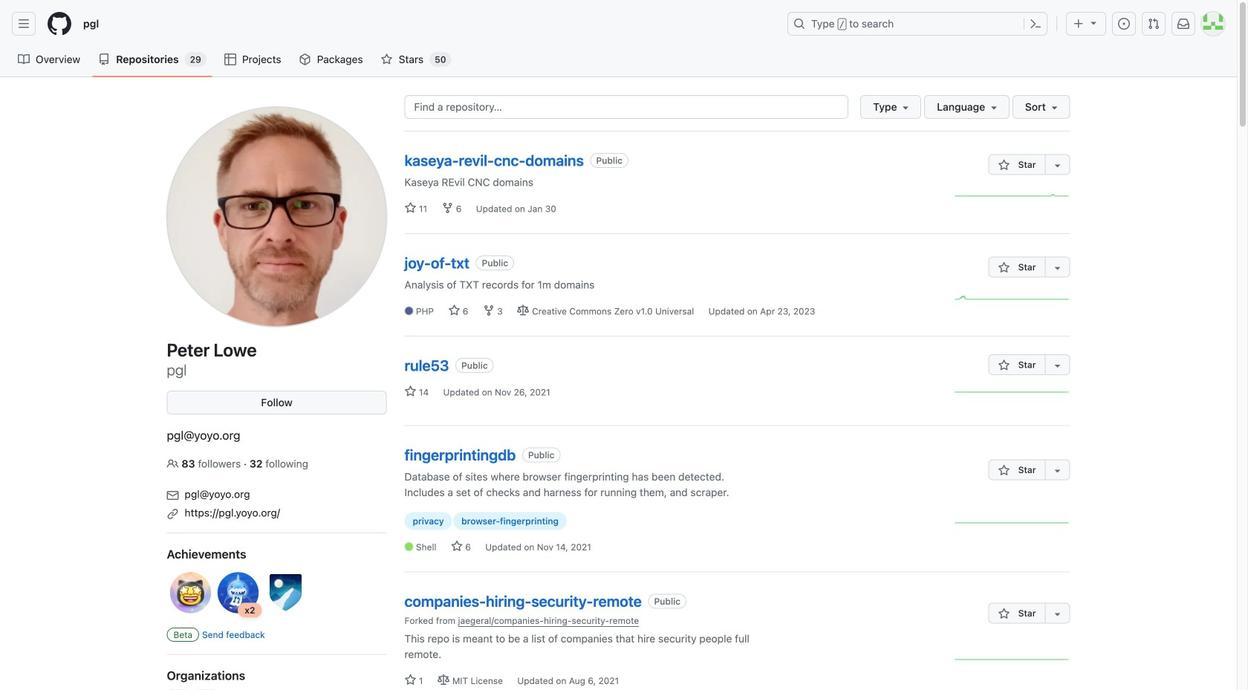 Task type: locate. For each thing, give the bounding box(es) containing it.
2 add this repository to a list image from the top
[[1052, 360, 1064, 372]]

issue opened image
[[1118, 18, 1130, 30]]

past year of activity image
[[955, 184, 1070, 207], [955, 287, 1070, 309], [955, 381, 1070, 404], [955, 512, 1070, 534], [955, 649, 1070, 671]]

1 past year of activity image from the top
[[955, 184, 1070, 207]]

achievement: starstruck image
[[167, 569, 214, 617]]

notifications image
[[1178, 18, 1190, 30]]

star image
[[381, 54, 393, 65], [998, 159, 1010, 171], [448, 305, 460, 317], [998, 360, 1010, 372], [405, 386, 417, 398], [998, 465, 1010, 477], [451, 541, 463, 553]]

5 past year of activity element from the top
[[955, 649, 1070, 673]]

5 past year of activity image from the top
[[955, 649, 1070, 671]]

3 past year of activity image from the top
[[955, 381, 1070, 404]]

feature release label: beta element
[[167, 628, 199, 642]]

4 add this repository to a list image from the top
[[1052, 608, 1064, 620]]

view pgl's full-sized avatar image
[[167, 107, 387, 327]]

past year of activity element for add this repository to a list icon for 1st past year of activity image from the bottom
[[955, 649, 1070, 673]]

add this repository to a list image
[[1052, 262, 1064, 274]]

3 add this repository to a list image from the top
[[1052, 465, 1064, 477]]

1 past year of activity element from the top
[[955, 184, 1070, 209]]

4 past year of activity element from the top
[[955, 512, 1070, 536]]

achievement: pull shark image
[[214, 569, 262, 617]]

plus image
[[1073, 18, 1085, 30]]

law image
[[517, 305, 529, 317]]

command palette image
[[1030, 18, 1042, 30]]

table image
[[224, 54, 236, 65]]

1 add this repository to a list image from the top
[[1052, 159, 1064, 171]]

email: pgl@yoyo.org image
[[167, 490, 179, 502]]

repo image
[[98, 54, 110, 65]]

Follow pgl submit
[[167, 391, 387, 415]]

star image
[[405, 202, 417, 214], [998, 262, 1010, 274], [998, 608, 1010, 620], [405, 674, 417, 686]]

2 past year of activity element from the top
[[955, 287, 1070, 311]]

Repositories search field
[[405, 95, 1070, 119]]

3 past year of activity element from the top
[[955, 381, 1070, 406]]

add this repository to a list image
[[1052, 159, 1064, 171], [1052, 360, 1064, 372], [1052, 465, 1064, 477], [1052, 608, 1064, 620]]

past year of activity element
[[955, 184, 1070, 209], [955, 287, 1070, 311], [955, 381, 1070, 406], [955, 512, 1070, 536], [955, 649, 1070, 673]]

homepage image
[[48, 12, 71, 36]]

past year of activity element for add this repository to a list icon related to second past year of activity image from the bottom
[[955, 512, 1070, 536]]



Task type: describe. For each thing, give the bounding box(es) containing it.
4 past year of activity image from the top
[[955, 512, 1070, 534]]

add this repository to a list image for 1st past year of activity image from the bottom
[[1052, 608, 1064, 620]]

email: pgl@yoyo.org element
[[167, 484, 387, 502]]

law image
[[438, 674, 449, 686]]

2 past year of activity image from the top
[[955, 287, 1070, 309]]

past year of activity element for add this repository to a list icon associated with third past year of activity image from the top
[[955, 381, 1070, 406]]

git pull request image
[[1148, 18, 1160, 30]]

add this repository to a list image for third past year of activity image from the top
[[1052, 360, 1064, 372]]

Find a repository… search field
[[405, 95, 849, 119]]

book image
[[18, 54, 30, 65]]

add this repository to a list image for second past year of activity image from the bottom
[[1052, 465, 1064, 477]]

past year of activity element for add this repository to a list image
[[955, 287, 1070, 311]]

fork image
[[442, 202, 454, 214]]

add this repository to a list image for 1st past year of activity image from the top
[[1052, 159, 1064, 171]]

people image
[[167, 458, 179, 470]]

triangle down image
[[1088, 17, 1100, 29]]

achievement: arctic code vault contributor image
[[262, 569, 310, 617]]

past year of activity element for add this repository to a list icon for 1st past year of activity image from the top
[[955, 184, 1070, 209]]

fork image
[[483, 305, 495, 317]]

package image
[[299, 54, 311, 65]]

link image
[[167, 508, 179, 520]]



Task type: vqa. For each thing, say whether or not it's contained in the screenshot.
Add this repository to a list image for second 'Past year of activity' image from the bottom
yes



